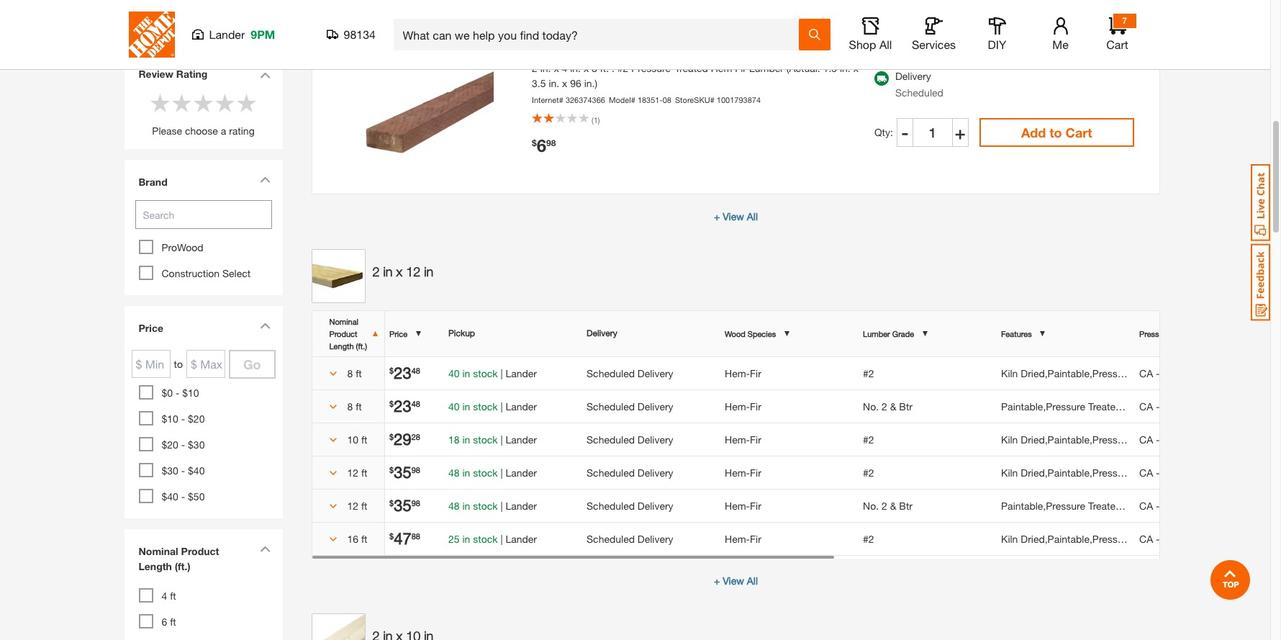 Task type: locate. For each thing, give the bounding box(es) containing it.
2 48 in stock | lander from the top
[[449, 499, 537, 512]]

5 azole from the top
[[1200, 499, 1225, 512]]

$ 35 98 for no. 2 & btr
[[390, 496, 420, 515]]

$ 35 98 down $ 29 28
[[390, 463, 420, 481]]

1 vertical spatial 40
[[449, 400, 460, 412]]

nominal down 'https://images.thdstatic.com/productimages/fccde537 6002 42c7 8741 ad9e94117c51/svn/no color lumber 21216mgy2hd 64_100.jpg'
[[329, 317, 359, 326]]

12
[[406, 264, 421, 279], [347, 466, 359, 479], [347, 499, 359, 512]]

2 view from the top
[[723, 574, 744, 587]]

qty:
[[875, 126, 896, 138]]

0 vertical spatial 8 ft button
[[322, 365, 374, 381]]

23 up the 29
[[394, 396, 412, 415]]

cart down 7
[[1107, 37, 1129, 51]]

12 for #2
[[347, 466, 359, 479]]

1 vertical spatial (ft.)
[[175, 560, 191, 573]]

wood species
[[725, 329, 776, 338]]

4 copper from the top
[[1163, 466, 1197, 479]]

$ for no. 2 & btr's 8 ft button
[[390, 399, 394, 408]]

What can we help you find today? search field
[[403, 19, 798, 50]]

4 up internet#
[[562, 62, 568, 74]]

delivery for #2's the 12 ft "button"
[[638, 466, 674, 479]]

12 ft button
[[322, 465, 374, 480], [322, 498, 374, 513]]

star symbol image up please
[[149, 92, 171, 114]]

35 for #2
[[394, 463, 412, 481]]

add to cart button
[[980, 118, 1135, 147]]

| for no. 2 & btr's 8 ft button
[[501, 400, 503, 412]]

0 vertical spatial $10
[[182, 387, 199, 399]]

6 ca - copper azole from the top
[[1140, 533, 1225, 545]]

1 vertical spatial caret image
[[329, 536, 337, 543]]

btr
[[900, 400, 913, 412], [900, 499, 913, 512]]

1 vertical spatial pressure
[[1140, 329, 1171, 338]]

$40 up "$50"
[[188, 464, 205, 477]]

ca
[[1140, 367, 1154, 379], [1140, 400, 1154, 412], [1140, 433, 1154, 445], [1140, 466, 1154, 479], [1140, 499, 1154, 512], [1140, 533, 1154, 545]]

96
[[570, 77, 582, 89]]

98 up 88
[[412, 498, 420, 507]]

lander 9pm
[[209, 27, 275, 41]]

lumber
[[226, 9, 263, 22], [750, 62, 784, 74], [863, 329, 891, 338]]

0 vertical spatial 8
[[592, 62, 598, 74]]

|
[[501, 367, 503, 379], [501, 400, 503, 412], [501, 433, 503, 445], [501, 466, 503, 479], [501, 499, 503, 512], [501, 533, 503, 545]]

hem-fir for caret icon in the the 12 ft "button"
[[725, 466, 762, 479]]

1 horizontal spatial to
[[1050, 124, 1063, 140]]

40
[[449, 367, 460, 379], [449, 400, 460, 412]]

2 star symbol image from the left
[[193, 92, 214, 114]]

2 no. 2 & btr from the top
[[863, 499, 913, 512]]

2 inside 2 in. x 4 in. x 8 ft. . #2 pressure-treated hem fir lumber (actual: 1.5 in. x 3.5 in. x 96 in.) internet# 326374366 model# 18351-08 storesku# 1001793874
[[532, 62, 538, 74]]

1 btr from the top
[[900, 400, 913, 412]]

star symbol image
[[149, 92, 171, 114], [236, 92, 257, 114]]

features
[[1002, 329, 1032, 338]]

0 vertical spatial 12
[[406, 264, 421, 279]]

&
[[891, 400, 897, 412], [891, 499, 897, 512]]

1 vertical spatial 8
[[347, 367, 353, 379]]

in
[[915, 46, 923, 59], [383, 264, 393, 279], [424, 264, 434, 279], [463, 367, 471, 379], [463, 400, 471, 412], [463, 433, 471, 445], [463, 466, 471, 479], [463, 499, 471, 512], [463, 533, 471, 545]]

1 vertical spatial 12 ft button
[[322, 498, 374, 513]]

1 horizontal spatial lumber
[[750, 62, 784, 74]]

1 40 from the top
[[449, 367, 460, 379]]

3.5
[[532, 77, 546, 89]]

scheduled delivery for no. 2 & btr the 12 ft "button"
[[587, 499, 674, 512]]

0 horizontal spatial cart
[[1066, 124, 1093, 140]]

services
[[912, 37, 956, 51]]

6 azole from the top
[[1200, 533, 1225, 545]]

storesku#
[[675, 95, 715, 104]]

+ inside button
[[956, 122, 966, 142]]

me
[[1053, 37, 1069, 51]]

star symbol image up rating
[[236, 92, 257, 114]]

0 horizontal spatial treated
[[188, 9, 224, 22]]

star symbol image down review rating link
[[171, 92, 193, 114]]

to
[[1050, 124, 1063, 140], [174, 358, 183, 370]]

2 caret image from the top
[[329, 536, 337, 543]]

ca for caret icon corresponding to no. 2 & btr's 8 ft button
[[1140, 400, 1154, 412]]

ca for caret icon for 8 ft button corresponding to #2
[[1140, 367, 1154, 379]]

1 vertical spatial $40
[[162, 490, 178, 503]]

0 vertical spatial 8 ft
[[347, 367, 362, 379]]

1 caret image from the top
[[329, 370, 337, 377]]

0 horizontal spatial to
[[174, 358, 183, 370]]

& for 35
[[891, 499, 897, 512]]

1 horizontal spatial nominal
[[329, 317, 359, 326]]

0 horizontal spatial $10
[[162, 413, 178, 425]]

delivery for 16 ft button
[[638, 533, 674, 545]]

lumber up lander 9pm at left
[[226, 9, 263, 22]]

35 for no. 2 & btr
[[394, 496, 412, 515]]

2 caret icon image from the top
[[260, 176, 270, 183]]

0 vertical spatial 35
[[394, 463, 412, 481]]

98
[[547, 138, 556, 148], [412, 465, 420, 474], [412, 498, 420, 507]]

1 horizontal spatial $40
[[188, 464, 205, 477]]

12 ft down 10 ft
[[347, 466, 368, 479]]

lander inside pickup 491 in stock at lander
[[965, 46, 996, 59]]

azole for no. 2 & btr's 8 ft button
[[1200, 400, 1225, 412]]

2 vertical spatial 12
[[347, 499, 359, 512]]

12 ft up 16 ft
[[347, 499, 368, 512]]

https://images.thdstatic.com/productimages/026ada3e 3c27 425d b2c8 fa5ea580ba2d/svn/brown prowood decking 166298 64_100.jpg image
[[311, 613, 365, 640]]

to left price-range-upperbound phone field
[[174, 358, 183, 370]]

1 $ 35 98 from the top
[[390, 463, 420, 481]]

1 vertical spatial $30
[[162, 464, 178, 477]]

4 caret icon image from the top
[[260, 546, 270, 552]]

caret image inside 16 ft button
[[329, 536, 337, 543]]

caret image
[[329, 503, 337, 510], [329, 536, 337, 543]]

1 12 ft from the top
[[347, 466, 368, 479]]

0 vertical spatial to
[[1050, 124, 1063, 140]]

1 caret icon image from the top
[[260, 72, 270, 78]]

3 azole from the top
[[1200, 433, 1225, 445]]

2 paintable,pressure treated,stainable from the top
[[1002, 499, 1167, 512]]

8 inside 2 in. x 4 in. x 8 ft. . #2 pressure-treated hem fir lumber (actual: 1.5 in. x 3.5 in. x 96 in.) internet# 326374366 model# 18351-08 storesku# 1001793874
[[592, 62, 598, 74]]

3 | from the top
[[501, 433, 503, 445]]

caret image inside the 10 ft 'button'
[[329, 436, 337, 444]]

2 in. x 4 in. x 8 ft. . #2 pressure-treated hem fir lumber (actual: 1.5 in. x 3.5 in. x 96 in.) image
[[350, 35, 494, 179]]

0 vertical spatial 12 ft button
[[322, 465, 374, 480]]

all
[[880, 37, 893, 51], [747, 210, 758, 222], [747, 574, 758, 587]]

35 down the 29
[[394, 463, 412, 481]]

5 hem-fir from the top
[[725, 499, 762, 512]]

40 in stock | lander for #2
[[449, 367, 537, 379]]

pickup 491 in stock at lander
[[896, 30, 996, 59]]

delivery for the 10 ft 'button'
[[638, 433, 674, 445]]

caret image
[[329, 370, 337, 377], [329, 403, 337, 410], [329, 436, 337, 444], [329, 470, 337, 477]]

491
[[896, 46, 913, 59]]

0 horizontal spatial $20
[[162, 439, 178, 451]]

1 vertical spatial 4
[[162, 590, 167, 602]]

3 hem-fir from the top
[[725, 433, 762, 445]]

1 vertical spatial btr
[[900, 499, 913, 512]]

treated left hem
[[675, 62, 709, 74]]

$ 23 48 for #2
[[390, 363, 420, 382]]

$ inside $ 29 28
[[390, 432, 394, 441]]

12 ft button up 16 ft button
[[322, 498, 374, 513]]

x up in.)
[[584, 62, 589, 74]]

18
[[449, 433, 460, 445]]

1 hem-fir from the top
[[725, 367, 762, 379]]

star symbol image up a
[[214, 92, 236, 114]]

$30 up $30 - $40 "link"
[[188, 439, 205, 451]]

2 no. from the top
[[863, 499, 879, 512]]

1 horizontal spatial treated
[[675, 62, 709, 74]]

0 vertical spatial btr
[[900, 400, 913, 412]]

1 vertical spatial product
[[181, 545, 219, 557]]

1 horizontal spatial 4
[[562, 62, 568, 74]]

23 for no. 2 & btr
[[394, 396, 412, 415]]

1 vertical spatial all
[[747, 210, 758, 222]]

grade
[[893, 329, 915, 338]]

2 vertical spatial 98
[[412, 498, 420, 507]]

1 8 ft button from the top
[[322, 365, 374, 381]]

hem-fir for caret icon corresponding to no. 2 & btr's 8 ft button
[[725, 400, 762, 412]]

2 12 ft button from the top
[[322, 498, 374, 513]]

2 $ 23 48 from the top
[[390, 396, 420, 415]]

caret icon image inside price link
[[260, 323, 270, 329]]

1 | from the top
[[501, 367, 503, 379]]

326374366
[[566, 95, 606, 104]]

3 hem- from the top
[[725, 433, 750, 445]]

3 scheduled delivery from the top
[[587, 433, 674, 445]]

$40 left "$50"
[[162, 490, 178, 503]]

$ 6 98
[[532, 135, 556, 156]]

lander
[[209, 27, 245, 41], [965, 46, 996, 59], [506, 367, 537, 379], [506, 400, 537, 412], [506, 433, 537, 445], [506, 466, 537, 479], [506, 499, 537, 512], [506, 533, 537, 545]]

| for the 10 ft 'button'
[[501, 433, 503, 445]]

1 vertical spatial 40 in stock | lander
[[449, 400, 537, 412]]

copper for caret icon for 8 ft button corresponding to #2
[[1163, 367, 1197, 379]]

in. up 96
[[570, 62, 581, 74]]

1 copper from the top
[[1163, 367, 1197, 379]]

1 ca - copper azole from the top
[[1140, 367, 1225, 379]]

shop all
[[849, 37, 893, 51]]

1 40 in stock | lander from the top
[[449, 367, 537, 379]]

0 horizontal spatial lumber
[[226, 9, 263, 22]]

6 scheduled delivery from the top
[[587, 533, 674, 545]]

$10 right $0
[[182, 387, 199, 399]]

12 ft button down the 10 ft 'button'
[[322, 465, 374, 480]]

2 40 in stock | lander from the top
[[449, 400, 537, 412]]

fir for 16 ft button
[[750, 533, 762, 545]]

2 | from the top
[[501, 400, 503, 412]]

hem-fir for caret icon in the the 10 ft 'button'
[[725, 433, 762, 445]]

1 vertical spatial 8 ft button
[[322, 399, 374, 414]]

services button
[[911, 17, 957, 52]]

price-range-lowerBound telephone field
[[131, 350, 170, 378]]

fir for no. 2 & btr the 12 ft "button"
[[750, 499, 762, 512]]

4 ca from the top
[[1140, 466, 1154, 479]]

in. right 3.5
[[549, 77, 560, 89]]

5 scheduled delivery from the top
[[587, 499, 674, 512]]

$20 up $30 - $40 "link"
[[162, 439, 178, 451]]

product down 'https://images.thdstatic.com/productimages/fccde537 6002 42c7 8741 ad9e94117c51/svn/no color lumber 21216mgy2hd 64_100.jpg'
[[329, 329, 357, 338]]

2 ca from the top
[[1140, 400, 1154, 412]]

length
[[329, 341, 354, 350], [139, 560, 172, 573]]

6 ca from the top
[[1140, 533, 1154, 545]]

1 + view all from the top
[[714, 210, 758, 222]]

0 vertical spatial 6
[[537, 135, 547, 156]]

98 inside $ 6 98
[[547, 138, 556, 148]]

#2
[[618, 62, 629, 74], [863, 367, 875, 379], [863, 433, 875, 445], [863, 466, 875, 479], [863, 533, 875, 545]]

pressure up review
[[142, 9, 185, 22]]

1 vertical spatial $ 35 98
[[390, 496, 420, 515]]

10
[[347, 433, 359, 445]]

98 down $ 29 28
[[412, 465, 420, 474]]

0 horizontal spatial pickup
[[449, 328, 475, 338]]

0 vertical spatial 23
[[394, 363, 412, 382]]

fir inside 2 in. x 4 in. x 8 ft. . #2 pressure-treated hem fir lumber (actual: 1.5 in. x 3.5 in. x 96 in.) internet# 326374366 model# 18351-08 storesku# 1001793874
[[735, 62, 747, 74]]

price down 2 in x 12 in
[[390, 329, 408, 338]]

copper for caret icon in the the 12 ft "button"
[[1163, 466, 1197, 479]]

| for 8 ft button corresponding to #2
[[501, 367, 503, 379]]

1 horizontal spatial $20
[[188, 413, 205, 425]]

x right 'https://images.thdstatic.com/productimages/fccde537 6002 42c7 8741 ad9e94117c51/svn/no color lumber 21216mgy2hd 64_100.jpg'
[[396, 264, 403, 279]]

ft
[[356, 367, 362, 379], [356, 400, 362, 412], [361, 433, 368, 445], [361, 466, 368, 479], [361, 499, 368, 512], [361, 533, 368, 545], [170, 590, 176, 602], [170, 616, 176, 628]]

$0 - $10 link
[[162, 387, 199, 399]]

lumber left (actual:
[[750, 62, 784, 74]]

0 vertical spatial all
[[880, 37, 893, 51]]

5 hem- from the top
[[725, 499, 750, 512]]

to right the add
[[1050, 124, 1063, 140]]

btr for 35
[[900, 499, 913, 512]]

1 vertical spatial $ 23 48
[[390, 396, 420, 415]]

paintable,pressure for 23
[[1002, 400, 1086, 412]]

caret image for the 10 ft 'button'
[[329, 436, 337, 444]]

2 btr from the top
[[900, 499, 913, 512]]

scheduled delivery
[[587, 367, 674, 379], [587, 400, 674, 412], [587, 433, 674, 445], [587, 466, 674, 479], [587, 499, 674, 512], [587, 533, 674, 545]]

$ for no. 2 & btr the 12 ft "button"
[[390, 498, 394, 507]]

23 up 28
[[394, 363, 412, 382]]

1 vertical spatial paintable,pressure treated,stainable
[[1002, 499, 1167, 512]]

0 vertical spatial pressure
[[142, 9, 185, 22]]

2 treated,stainable from the top
[[1089, 499, 1167, 512]]

caret image left 16
[[329, 536, 337, 543]]

scheduled delivery for 16 ft button
[[587, 533, 674, 545]]

98 down internet#
[[547, 138, 556, 148]]

1 horizontal spatial $10
[[182, 387, 199, 399]]

2 8 ft from the top
[[347, 400, 362, 412]]

2 hem-fir from the top
[[725, 400, 762, 412]]

live chat image
[[1252, 164, 1271, 241]]

nominal product length (ft.) down 'https://images.thdstatic.com/productimages/fccde537 6002 42c7 8741 ad9e94117c51/svn/no color lumber 21216mgy2hd 64_100.jpg'
[[329, 317, 367, 350]]

1 vertical spatial 23
[[394, 396, 412, 415]]

pressure-
[[632, 62, 675, 74]]

1 vertical spatial 48 in stock | lander
[[449, 499, 537, 512]]

caret image for #2's the 12 ft "button"
[[329, 470, 337, 477]]

$ inside the $ 47 88
[[390, 531, 394, 540]]

18 in stock | lander
[[449, 433, 537, 445]]

view
[[723, 210, 744, 222], [723, 574, 744, 587]]

$30
[[188, 439, 205, 451], [162, 464, 178, 477]]

1 paintable,pressure treated,stainable from the top
[[1002, 400, 1167, 412]]

price up price-range-lowerbound phone field
[[139, 322, 163, 334]]

1 vertical spatial paintable,pressure
[[1002, 499, 1086, 512]]

2 azole from the top
[[1200, 400, 1225, 412]]

$ 23 48 for no. 2 & btr
[[390, 396, 420, 415]]

1 vertical spatial $20
[[162, 439, 178, 451]]

$10 down $0
[[162, 413, 178, 425]]

#2 for 23
[[863, 367, 875, 379]]

1 scheduled delivery from the top
[[587, 367, 674, 379]]

product down "$50"
[[181, 545, 219, 557]]

2 caret image from the top
[[329, 403, 337, 410]]

$ 35 98 up 88
[[390, 496, 420, 515]]

1 horizontal spatial product
[[329, 329, 357, 338]]

cart right the add
[[1066, 124, 1093, 140]]

98134
[[344, 27, 376, 41]]

scheduled delivery for the 10 ft 'button'
[[587, 433, 674, 445]]

no. for 35
[[863, 499, 879, 512]]

1 horizontal spatial cart
[[1107, 37, 1129, 51]]

scheduled for 8 ft button corresponding to #2
[[587, 367, 635, 379]]

caret image up 16 ft button
[[329, 503, 337, 510]]

paintable,pressure treated,stainable
[[1002, 400, 1167, 412], [1002, 499, 1167, 512]]

delivery for 8 ft button corresponding to #2
[[638, 367, 674, 379]]

star symbol image
[[171, 92, 193, 114], [193, 92, 214, 114], [214, 92, 236, 114]]

8
[[592, 62, 598, 74], [347, 367, 353, 379], [347, 400, 353, 412]]

0 horizontal spatial (ft.)
[[175, 560, 191, 573]]

fir for 8 ft button corresponding to #2
[[750, 367, 762, 379]]

cart
[[1107, 37, 1129, 51], [1066, 124, 1093, 140]]

treatment
[[1173, 329, 1207, 338]]

2 8 ft button from the top
[[322, 399, 374, 414]]

1 ca from the top
[[1140, 367, 1154, 379]]

$20 up $20 - $30 link
[[188, 413, 205, 425]]

2 12 ft from the top
[[347, 499, 368, 512]]

2 & from the top
[[891, 499, 897, 512]]

$20
[[188, 413, 205, 425], [162, 439, 178, 451]]

1 paintable,pressure from the top
[[1002, 400, 1086, 412]]

pressure treatment chemical
[[1140, 329, 1241, 338]]

select
[[223, 267, 251, 279]]

29
[[394, 430, 412, 448]]

model#
[[609, 95, 636, 104]]

2 ca - copper azole from the top
[[1140, 400, 1225, 412]]

1 vertical spatial 12 ft
[[347, 499, 368, 512]]

8 ft
[[347, 367, 362, 379], [347, 400, 362, 412]]

2 + view all from the top
[[714, 574, 758, 587]]

delivery for no. 2 & btr the 12 ft "button"
[[638, 499, 674, 512]]

1 vertical spatial no.
[[863, 499, 879, 512]]

6 | from the top
[[501, 533, 503, 545]]

1 vertical spatial lumber
[[750, 62, 784, 74]]

3 ca from the top
[[1140, 433, 1154, 445]]

nominal product length (ft.) up 4 ft
[[139, 545, 219, 573]]

47
[[394, 529, 412, 548]]

6 hem- from the top
[[725, 533, 750, 545]]

nominal product length (ft.)
[[329, 317, 367, 350], [139, 545, 219, 573]]

2 star symbol image from the left
[[236, 92, 257, 114]]

0 vertical spatial paintable,pressure treated,stainable
[[1002, 400, 1167, 412]]

48 in stock | lander down 18 in stock | lander
[[449, 466, 537, 479]]

1 vertical spatial view
[[723, 574, 744, 587]]

scheduled for #2's the 12 ft "button"
[[587, 466, 635, 479]]

0 vertical spatial $20
[[188, 413, 205, 425]]

1 vertical spatial cart
[[1066, 124, 1093, 140]]

lumber left the 'grade'
[[863, 329, 891, 338]]

in. right 1.5 at right
[[840, 62, 851, 74]]

0 vertical spatial no. 2 & btr
[[863, 400, 913, 412]]

pressure treated lumber link
[[139, 8, 268, 23]]

1.5
[[824, 62, 838, 74]]

4 ca - copper azole from the top
[[1140, 466, 1225, 479]]

Search text field
[[135, 200, 272, 229]]

treated up lander 9pm at left
[[188, 9, 224, 22]]

ft.
[[600, 62, 609, 74]]

& for 23
[[891, 400, 897, 412]]

delivery scheduled
[[896, 70, 944, 98]]

0 vertical spatial treated,stainable
[[1089, 400, 1167, 412]]

feedback link image
[[1252, 243, 1271, 321]]

1 vertical spatial nominal product length (ft.)
[[139, 545, 219, 573]]

caret image for 8 ft button corresponding to #2
[[329, 370, 337, 377]]

all inside 'button'
[[880, 37, 893, 51]]

fir for #2's the 12 ft "button"
[[750, 466, 762, 479]]

1 vertical spatial 98
[[412, 465, 420, 474]]

8 ft button
[[322, 365, 374, 381], [322, 399, 374, 414]]

1 vertical spatial $10
[[162, 413, 178, 425]]

1 no. 2 & btr from the top
[[863, 400, 913, 412]]

2 35 from the top
[[394, 496, 412, 515]]

0 vertical spatial 4
[[562, 62, 568, 74]]

2 23 from the top
[[394, 396, 412, 415]]

1 no. from the top
[[863, 400, 879, 412]]

treated
[[188, 9, 224, 22], [675, 62, 709, 74]]

paintable,pressure treated,stainable for 23
[[1002, 400, 1167, 412]]

no. 2 & btr for 35
[[863, 499, 913, 512]]

6 down internet#
[[537, 135, 547, 156]]

caret icon image
[[260, 72, 270, 78], [260, 176, 270, 183], [260, 323, 270, 329], [260, 546, 270, 552]]

48 in stock | lander up 25 in stock | lander on the left of page
[[449, 499, 537, 512]]

star symbol image up please choose a rating
[[193, 92, 214, 114]]

1 vertical spatial + view all
[[714, 574, 758, 587]]

3 caret icon image from the top
[[260, 323, 270, 329]]

48
[[412, 365, 420, 375], [412, 399, 420, 408], [449, 466, 460, 479], [449, 499, 460, 512]]

1 horizontal spatial star symbol image
[[236, 92, 257, 114]]

4 up 6 ft link
[[162, 590, 167, 602]]

4 hem-fir from the top
[[725, 466, 762, 479]]

1 12 ft button from the top
[[322, 465, 374, 480]]

0 vertical spatial no.
[[863, 400, 879, 412]]

scheduled for no. 2 & btr's 8 ft button
[[587, 400, 635, 412]]

1 vertical spatial 12
[[347, 466, 359, 479]]

1 vertical spatial no. 2 & btr
[[863, 499, 913, 512]]

1 vertical spatial 6
[[162, 616, 167, 628]]

4 caret image from the top
[[329, 470, 337, 477]]

0 vertical spatial cart
[[1107, 37, 1129, 51]]

ca - copper azole for 8 ft button corresponding to #2
[[1140, 367, 1225, 379]]

16 ft button
[[322, 531, 374, 546]]

$
[[532, 138, 537, 148], [390, 365, 394, 375], [390, 399, 394, 408], [390, 432, 394, 441], [390, 465, 394, 474], [390, 498, 394, 507], [390, 531, 394, 540]]

3 copper from the top
[[1163, 433, 1197, 445]]

1 horizontal spatial (ft.)
[[356, 341, 367, 350]]

x up internet#
[[554, 62, 559, 74]]

$30 down $20 - $30 link
[[162, 464, 178, 477]]

4
[[562, 62, 568, 74], [162, 590, 167, 602]]

1 vertical spatial 8 ft
[[347, 400, 362, 412]]

40 in stock | lander for no. 2 & btr
[[449, 400, 537, 412]]

caret icon image inside nominal product length (ft.) link
[[260, 546, 270, 552]]

#2 for 47
[[863, 533, 875, 545]]

2 in. x 4 in. x 8 ft. . #2 pressure-treated hem fir lumber (actual: 1.5 in. x 3.5 in. x 96 in.) link
[[532, 62, 862, 89]]

nominal product length (ft.) link
[[131, 536, 275, 585]]

length down 'https://images.thdstatic.com/productimages/fccde537 6002 42c7 8741 ad9e94117c51/svn/no color lumber 21216mgy2hd 64_100.jpg'
[[329, 341, 354, 350]]

+
[[956, 122, 966, 142], [714, 210, 720, 222], [714, 574, 720, 587]]

treated,stainable for 23
[[1089, 400, 1167, 412]]

ft inside 'button'
[[361, 433, 368, 445]]

delivery
[[896, 70, 932, 82], [587, 328, 618, 338], [638, 367, 674, 379], [638, 400, 674, 412], [638, 433, 674, 445], [638, 466, 674, 479], [638, 499, 674, 512], [638, 533, 674, 545]]

nominal up 4 ft link
[[139, 545, 178, 557]]

x down the shop
[[854, 62, 859, 74]]

diy
[[988, 37, 1007, 51]]

1 8 ft from the top
[[347, 367, 362, 379]]

6 down 4 ft
[[162, 616, 167, 628]]

caret image inside the 12 ft "button"
[[329, 470, 337, 477]]

1 horizontal spatial $30
[[188, 439, 205, 451]]

2 copper from the top
[[1163, 400, 1197, 412]]

2 paintable,pressure from the top
[[1002, 499, 1086, 512]]

1 treated,stainable from the top
[[1089, 400, 1167, 412]]

treated,stainable for 35
[[1089, 499, 1167, 512]]

0 horizontal spatial length
[[139, 560, 172, 573]]

1 caret image from the top
[[329, 503, 337, 510]]

a
[[221, 125, 226, 137]]

ca for caret icon in the the 12 ft "button"
[[1140, 466, 1154, 479]]

98134 button
[[327, 27, 376, 42]]

$20 - $30 link
[[162, 439, 205, 451]]

0 vertical spatial + view all
[[714, 210, 758, 222]]

0 vertical spatial 98
[[547, 138, 556, 148]]

1 azole from the top
[[1200, 367, 1225, 379]]

1 35 from the top
[[394, 463, 412, 481]]

pickup inside pickup 491 in stock at lander
[[896, 30, 927, 42]]

0 vertical spatial view
[[723, 210, 744, 222]]

caret image inside the 12 ft "button"
[[329, 503, 337, 510]]

$ for the 10 ft 'button'
[[390, 432, 394, 441]]

1 vertical spatial 35
[[394, 496, 412, 515]]

0 vertical spatial pickup
[[896, 30, 927, 42]]

construction select link
[[162, 267, 251, 279]]

+ view all
[[714, 210, 758, 222], [714, 574, 758, 587]]

1 $ 23 48 from the top
[[390, 363, 420, 382]]

3 caret image from the top
[[329, 436, 337, 444]]

#2 for 35
[[863, 466, 875, 479]]

scheduled
[[896, 86, 944, 98], [587, 367, 635, 379], [587, 400, 635, 412], [587, 433, 635, 445], [587, 466, 635, 479], [587, 499, 635, 512], [587, 533, 635, 545]]

1 vertical spatial &
[[891, 499, 897, 512]]

1 vertical spatial length
[[139, 560, 172, 573]]

0 horizontal spatial nominal product length (ft.)
[[139, 545, 219, 573]]

$ inside $ 6 98
[[532, 138, 537, 148]]

8 for no. 2 & btr
[[347, 400, 353, 412]]

stock inside pickup 491 in stock at lander
[[926, 46, 951, 59]]

0 vertical spatial $ 23 48
[[390, 363, 420, 382]]

8 ft button for no. 2 & btr
[[322, 399, 374, 414]]

0 vertical spatial product
[[329, 329, 357, 338]]

0 vertical spatial $ 35 98
[[390, 463, 420, 481]]

1 23 from the top
[[394, 363, 412, 382]]

None field
[[914, 118, 952, 147]]

length up 4 ft link
[[139, 560, 172, 573]]

hem-fir
[[725, 367, 762, 379], [725, 400, 762, 412], [725, 433, 762, 445], [725, 466, 762, 479], [725, 499, 762, 512], [725, 533, 762, 545]]

6 copper from the top
[[1163, 533, 1197, 545]]

pressure left treatment
[[1140, 329, 1171, 338]]

(ft.)
[[356, 341, 367, 350], [175, 560, 191, 573]]

pickup for pickup 491 in stock at lander
[[896, 30, 927, 42]]

4 scheduled delivery from the top
[[587, 466, 674, 479]]

12 ft for #2
[[347, 466, 368, 479]]

price-range-upperBound telephone field
[[186, 350, 225, 378]]

shop all button
[[848, 17, 894, 52]]

1 star symbol image from the left
[[149, 92, 171, 114]]

2 scheduled delivery from the top
[[587, 400, 674, 412]]

1 48 in stock | lander from the top
[[449, 466, 537, 479]]

35 up 47
[[394, 496, 412, 515]]

0 horizontal spatial star symbol image
[[149, 92, 171, 114]]

caret icon image inside brand link
[[260, 176, 270, 183]]

2 40 from the top
[[449, 400, 460, 412]]



Task type: describe. For each thing, give the bounding box(es) containing it.
chemical
[[1209, 329, 1241, 338]]

1 horizontal spatial price
[[390, 329, 408, 338]]

2 in. x 4 in. x 8 ft. . #2 pressure-treated hem fir lumber (actual: 1.5 in. x 3.5 in. x 96 in.) internet# 326374366 model# 18351-08 storesku# 1001793874
[[532, 62, 862, 104]]

10 ft
[[347, 433, 368, 445]]

2 vertical spatial +
[[714, 574, 720, 587]]

.
[[612, 62, 615, 74]]

12 ft button for no. 2 & btr
[[322, 498, 374, 513]]

5 ca from the top
[[1140, 499, 1154, 512]]

48 in stock | lander for no. 2 & btr
[[449, 499, 537, 512]]

0 vertical spatial nominal
[[329, 317, 359, 326]]

1 horizontal spatial nominal product length (ft.)
[[329, 317, 367, 350]]

+ button
[[952, 118, 969, 147]]

in. up 3.5
[[541, 62, 551, 74]]

azole for the 10 ft 'button'
[[1200, 433, 1225, 445]]

2 horizontal spatial lumber
[[863, 329, 891, 338]]

diy button
[[975, 17, 1021, 52]]

1 hem- from the top
[[725, 367, 750, 379]]

review
[[139, 68, 174, 80]]

scheduled for no. 2 & btr the 12 ft "button"
[[587, 499, 635, 512]]

https://images.thdstatic.com/productimages/fccde537 6002 42c7 8741 ad9e94117c51/svn/no color lumber 21216mgy2hd 64_100.jpg image
[[311, 249, 365, 303]]

8 ft for no. 2 & btr
[[347, 400, 362, 412]]

25
[[449, 533, 460, 545]]

shop
[[849, 37, 877, 51]]

species
[[748, 329, 776, 338]]

4 ft link
[[162, 590, 176, 602]]

review rating link
[[139, 66, 232, 81]]

cart inside button
[[1066, 124, 1093, 140]]

lumber grade
[[863, 329, 915, 338]]

1 view from the top
[[723, 210, 744, 222]]

prowood
[[162, 241, 203, 253]]

pressure treated lumber
[[142, 9, 263, 22]]

40 for #2
[[449, 367, 460, 379]]

#2 for 29
[[863, 433, 875, 445]]

1
[[594, 115, 598, 125]]

ca - copper azole for no. 2 & btr's 8 ft button
[[1140, 400, 1225, 412]]

azole for 8 ft button corresponding to #2
[[1200, 367, 1225, 379]]

98 for #2
[[412, 465, 420, 474]]

18351-
[[638, 95, 663, 104]]

construction
[[162, 267, 220, 279]]

12 for no. 2 & btr
[[347, 499, 359, 512]]

12 ft button for #2
[[322, 465, 374, 480]]

5 ca - copper azole from the top
[[1140, 499, 1225, 512]]

available for pickup image
[[875, 31, 889, 46]]

12 ft for no. 2 & btr
[[347, 499, 368, 512]]

rating
[[176, 68, 208, 80]]

hem
[[711, 62, 733, 74]]

copper for caret icon corresponding to no. 2 & btr's 8 ft button
[[1163, 400, 1197, 412]]

fir for the 10 ft 'button'
[[750, 433, 762, 445]]

$20 - $30
[[162, 439, 205, 451]]

available shipping image
[[875, 71, 889, 85]]

caret icon image for brand
[[260, 176, 270, 183]]

fir for no. 2 & btr's 8 ft button
[[750, 400, 762, 412]]

treated inside 2 in. x 4 in. x 8 ft. . #2 pressure-treated hem fir lumber (actual: 1.5 in. x 3.5 in. x 96 in.) internet# 326374366 model# 18351-08 storesku# 1001793874
[[675, 62, 709, 74]]

$30 - $40 link
[[162, 464, 205, 477]]

1 star symbol image from the left
[[171, 92, 193, 114]]

copper for caret icon in the the 10 ft 'button'
[[1163, 433, 1197, 445]]

paintable,pressure for 35
[[1002, 499, 1086, 512]]

(actual:
[[787, 62, 821, 74]]

5 | from the top
[[501, 499, 503, 512]]

ft inside button
[[361, 533, 368, 545]]

ca for caret icon in the the 10 ft 'button'
[[1140, 433, 1154, 445]]

scheduled delivery for #2's the 12 ft "button"
[[587, 466, 674, 479]]

4 inside 2 in. x 4 in. x 8 ft. . #2 pressure-treated hem fir lumber (actual: 1.5 in. x 3.5 in. x 96 in.) internet# 326374366 model# 18351-08 storesku# 1001793874
[[562, 62, 568, 74]]

caret image for 47
[[329, 536, 337, 543]]

0 horizontal spatial $30
[[162, 464, 178, 477]]

$0
[[162, 387, 173, 399]]

$ 35 98 for #2
[[390, 463, 420, 481]]

88
[[412, 531, 420, 540]]

#2 inside 2 in. x 4 in. x 8 ft. . #2 pressure-treated hem fir lumber (actual: 1.5 in. x 3.5 in. x 96 in.) internet# 326374366 model# 18351-08 storesku# 1001793874
[[618, 62, 629, 74]]

8 ft for #2
[[347, 367, 362, 379]]

8 for #2
[[347, 367, 353, 379]]

1 vertical spatial to
[[174, 358, 183, 370]]

4 hem- from the top
[[725, 466, 750, 479]]

at
[[953, 46, 962, 59]]

8 ft button for #2
[[322, 365, 374, 381]]

$10 - $20
[[162, 413, 205, 425]]

scheduled delivery for no. 2 & btr's 8 ft button
[[587, 400, 674, 412]]

please
[[152, 125, 182, 137]]

6 ft link
[[162, 616, 176, 628]]

$40 - $50
[[162, 490, 205, 503]]

2 vertical spatial all
[[747, 574, 758, 587]]

28
[[412, 432, 420, 441]]

pickup for pickup
[[449, 328, 475, 338]]

btr for 23
[[900, 400, 913, 412]]

pressure for pressure treated lumber
[[142, 9, 185, 22]]

prowood link
[[162, 241, 203, 253]]

rating
[[229, 125, 255, 137]]

lumber inside 2 in. x 4 in. x 8 ft. . #2 pressure-treated hem fir lumber (actual: 1.5 in. x 3.5 in. x 96 in.) internet# 326374366 model# 18351-08 storesku# 1001793874
[[750, 62, 784, 74]]

0 horizontal spatial 4
[[162, 590, 167, 602]]

caret icon image for price
[[260, 323, 270, 329]]

x left 96
[[562, 77, 568, 89]]

( 1 )
[[592, 115, 600, 125]]

- button
[[897, 118, 914, 147]]

pressure for pressure treatment chemical
[[1140, 329, 1171, 338]]

25 in stock | lander
[[449, 533, 537, 545]]

$10 - $20 link
[[162, 413, 205, 425]]

1001793874
[[717, 95, 761, 104]]

0 horizontal spatial nominal
[[139, 545, 178, 557]]

add
[[1022, 124, 1046, 140]]

9pm
[[251, 27, 275, 41]]

caret icon image for nominal product length (ft.)
[[260, 546, 270, 552]]

paintable,pressure treated,stainable for 35
[[1002, 499, 1167, 512]]

6 ft
[[162, 616, 176, 628]]

0 horizontal spatial 6
[[162, 616, 167, 628]]

0 vertical spatial treated
[[188, 9, 224, 22]]

5 copper from the top
[[1163, 499, 1197, 512]]

the home depot logo image
[[129, 12, 175, 58]]

choose
[[185, 125, 218, 137]]

ca - copper azole for 16 ft button
[[1140, 533, 1225, 545]]

0 vertical spatial $40
[[188, 464, 205, 477]]

brand link
[[131, 167, 275, 200]]

2 in x 12 in
[[373, 264, 434, 279]]

me button
[[1038, 17, 1084, 52]]

hem-fir for caret icon for 8 ft button corresponding to #2
[[725, 367, 762, 379]]

in inside pickup 491 in stock at lander
[[915, 46, 923, 59]]

40 for no. 2 & btr
[[449, 400, 460, 412]]

caret image for 35
[[329, 503, 337, 510]]

)
[[598, 115, 600, 125]]

caret image for no. 2 & btr's 8 ft button
[[329, 403, 337, 410]]

$50
[[188, 490, 205, 503]]

1 horizontal spatial 6
[[537, 135, 547, 156]]

$ 29 28
[[390, 430, 420, 448]]

ca - copper azole for the 10 ft 'button'
[[1140, 433, 1225, 445]]

0 horizontal spatial $40
[[162, 490, 178, 503]]

in.)
[[584, 77, 598, 89]]

4 azole from the top
[[1200, 466, 1225, 479]]

lumber inside pressure treated lumber link
[[226, 9, 263, 22]]

to inside button
[[1050, 124, 1063, 140]]

brand
[[139, 176, 168, 188]]

98 for no. 2 & btr
[[412, 498, 420, 507]]

scheduled delivery for 8 ft button corresponding to #2
[[587, 367, 674, 379]]

4 | from the top
[[501, 466, 503, 479]]

internet#
[[532, 95, 564, 104]]

construction select
[[162, 267, 251, 279]]

wood
[[725, 329, 746, 338]]

(
[[592, 115, 594, 125]]

review rating
[[139, 68, 208, 80]]

23 for #2
[[394, 363, 412, 382]]

6 hem-fir from the top
[[725, 533, 762, 545]]

go
[[243, 356, 261, 372]]

azole for 16 ft button
[[1200, 533, 1225, 545]]

scheduled for the 10 ft 'button'
[[587, 433, 635, 445]]

1 vertical spatial +
[[714, 210, 720, 222]]

add to cart
[[1022, 124, 1093, 140]]

7
[[1123, 15, 1128, 26]]

no. for 23
[[863, 400, 879, 412]]

16 ft
[[347, 533, 368, 545]]

4 ft
[[162, 590, 176, 602]]

0 vertical spatial $30
[[188, 439, 205, 451]]

go button
[[229, 350, 275, 378]]

16
[[347, 533, 359, 545]]

0 horizontal spatial price
[[139, 322, 163, 334]]

08
[[663, 95, 672, 104]]

price link
[[131, 313, 275, 346]]

2 hem- from the top
[[725, 400, 750, 412]]

$30 - $40
[[162, 464, 205, 477]]

$40 - $50 link
[[162, 490, 205, 503]]

$ for 16 ft button
[[390, 531, 394, 540]]

- inside button
[[902, 122, 909, 142]]

delivery inside delivery scheduled
[[896, 70, 932, 82]]

| for 16 ft button
[[501, 533, 503, 545]]

3 star symbol image from the left
[[214, 92, 236, 114]]

delivery for no. 2 & btr's 8 ft button
[[638, 400, 674, 412]]

0 horizontal spatial product
[[181, 545, 219, 557]]

$ for 8 ft button corresponding to #2
[[390, 365, 394, 375]]

48 in stock | lander for #2
[[449, 466, 537, 479]]

0 vertical spatial length
[[329, 341, 354, 350]]

lander link
[[965, 46, 996, 59]]

$ for #2's the 12 ft "button"
[[390, 465, 394, 474]]



Task type: vqa. For each thing, say whether or not it's contained in the screenshot.
4
yes



